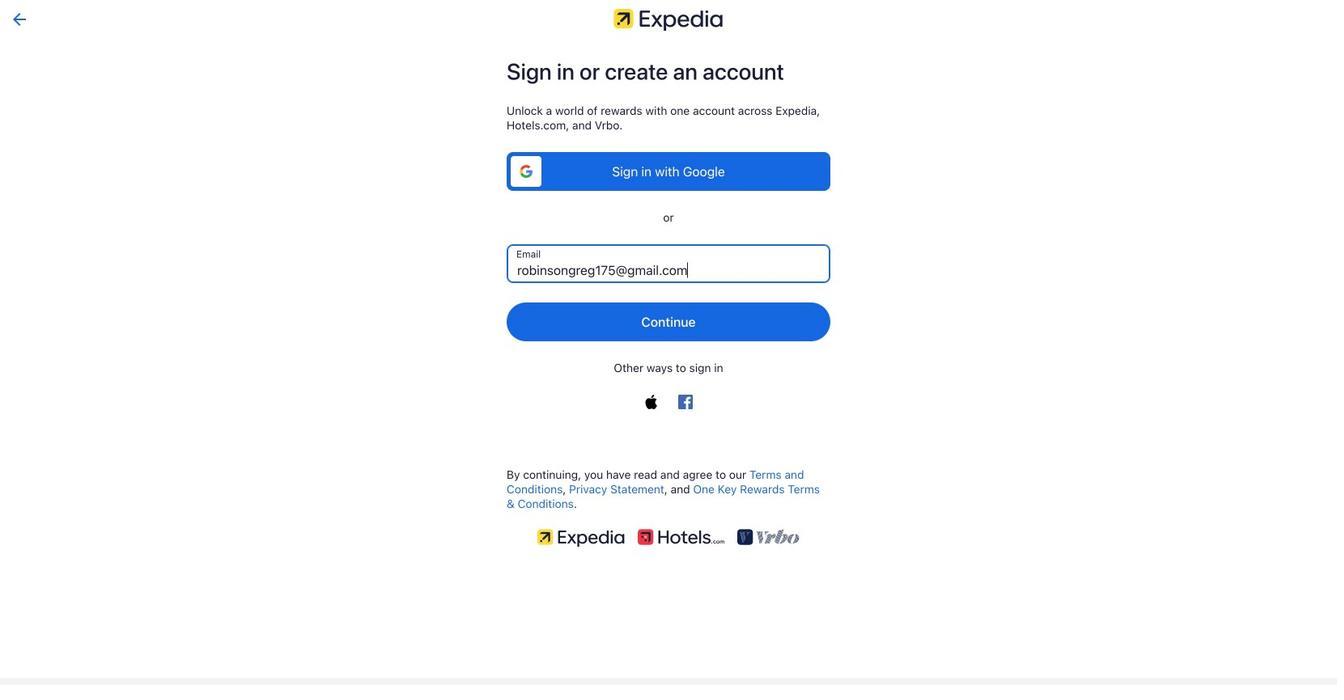 Task type: describe. For each thing, give the bounding box(es) containing it.
go back image
[[10, 10, 29, 29]]

go back image
[[13, 13, 26, 26]]

expedia image
[[614, 6, 723, 31]]

apple image
[[644, 395, 659, 410]]

facebook image
[[678, 395, 693, 410]]



Task type: locate. For each thing, give the bounding box(es) containing it.
None email field
[[507, 244, 830, 283]]



Task type: vqa. For each thing, say whether or not it's contained in the screenshot.
Go back icon
yes



